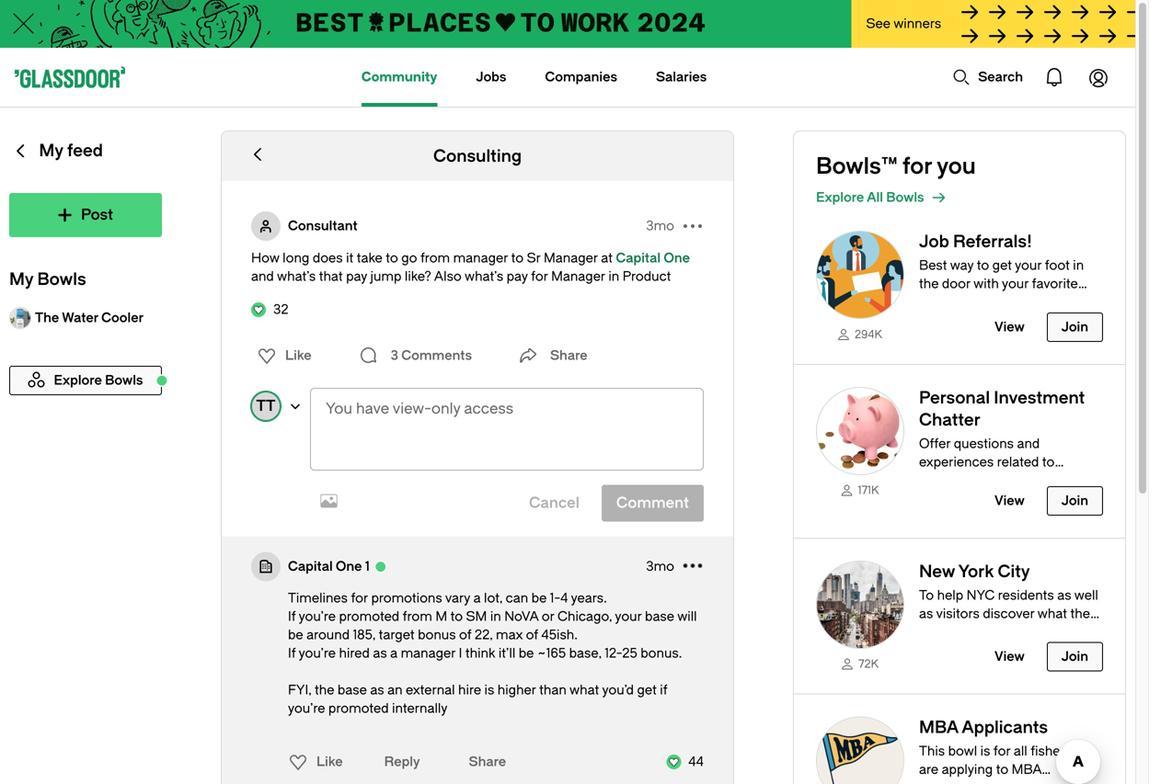 Task type: locate. For each thing, give the bounding box(es) containing it.
most
[[965, 625, 997, 640]]

0 vertical spatial toogle identity image
[[251, 212, 281, 241]]

promoted up 185,
[[339, 609, 399, 625]]

0 vertical spatial rections list menu
[[247, 341, 317, 371]]

in inside 'timelines for promotions vary a lot, can be 1-4 years. if you're promoted from m to sm in nova or chicago, your base will be around 185, target bonus of 22, max of 45ish. if you're hired as a manager i think it'll be ~165 base, 12-25 bonus. fyi, the base as an external hire is higher than what you'd get if you're promoted internally'
[[490, 609, 501, 625]]

get
[[637, 683, 657, 698]]

be left the around
[[288, 628, 303, 643]]

lottie animation container image inside "search" button
[[952, 68, 971, 86]]

1 image for bowl image from the top
[[816, 231, 904, 319]]

1 vertical spatial like
[[316, 755, 343, 770]]

in down at
[[608, 269, 619, 284]]

0 vertical spatial from
[[420, 251, 450, 266]]

1 vertical spatial rections list menu
[[283, 744, 343, 781]]

it'll
[[499, 646, 515, 661]]

0 vertical spatial and
[[251, 269, 274, 284]]

help
[[937, 588, 963, 603]]

0 horizontal spatial share
[[469, 755, 506, 770]]

0 vertical spatial mba
[[919, 718, 958, 738]]

in
[[608, 269, 619, 284], [490, 609, 501, 625]]

the right fyi,
[[315, 683, 334, 698]]

popular
[[1000, 625, 1047, 640]]

1 horizontal spatial what's
[[465, 269, 503, 284]]

image for bowl image
[[816, 231, 904, 319], [816, 387, 904, 475], [816, 561, 904, 649], [816, 717, 904, 785]]

2 image for bowl image from the top
[[816, 387, 904, 475]]

0 horizontal spatial capital
[[288, 559, 333, 574]]

0 horizontal spatial bowls
[[37, 270, 86, 289]]

what right than
[[569, 683, 599, 698]]

mba up this
[[919, 718, 958, 738]]

1 vertical spatial from
[[403, 609, 432, 625]]

in down lot,
[[490, 609, 501, 625]]

all
[[1014, 744, 1027, 759]]

for down 1
[[351, 591, 368, 606]]

around
[[306, 628, 350, 643]]

0 vertical spatial base
[[645, 609, 674, 625]]

search
[[978, 69, 1023, 85]]

finance
[[975, 473, 1021, 488]]

1 vertical spatial what
[[569, 683, 599, 698]]

my bowls
[[9, 270, 86, 289]]

0 horizontal spatial base
[[338, 683, 367, 698]]

my feed link
[[9, 131, 162, 193]]

you're down the around
[[299, 646, 336, 661]]

1 vertical spatial my
[[9, 270, 33, 289]]

0 horizontal spatial one
[[336, 559, 362, 574]]

0 vertical spatial my
[[39, 141, 63, 161]]

1 horizontal spatial my
[[39, 141, 63, 161]]

1 horizontal spatial what
[[1037, 606, 1067, 622]]

think
[[465, 646, 495, 661]]

bonus.
[[641, 646, 682, 661]]

manager down at
[[551, 269, 605, 284]]

1 horizontal spatial capital
[[616, 251, 661, 266]]

1 horizontal spatial mba
[[1012, 763, 1042, 778]]

2 vertical spatial be
[[519, 646, 534, 661]]

mba applicants this bowl is for all fishes who are applying to mba programs
[[919, 718, 1096, 785]]

is right bowl
[[980, 744, 990, 759]]

image for bowl image up 171k link at the right of page
[[816, 387, 904, 475]]

image for bowl image for new york city
[[816, 561, 904, 649]]

for down sr
[[531, 269, 548, 284]]

my left "feed"
[[39, 141, 63, 161]]

image for bowl image for personal investment chatter
[[816, 387, 904, 475]]

programs
[[919, 781, 978, 785]]

toogle identity image
[[251, 212, 281, 241], [251, 552, 281, 582]]

1 horizontal spatial a
[[473, 591, 481, 606]]

image for bowl image up '294k' link
[[816, 231, 904, 319]]

in inside how long does it take to go from manager to sr manager at capital one and what's that pay jump like? also what's pay for manager in product
[[608, 269, 619, 284]]

consultant button
[[288, 217, 358, 236]]

to right related
[[1042, 455, 1055, 470]]

share inside popup button
[[550, 348, 588, 363]]

3mo left "more actions" icon
[[646, 218, 674, 234]]

1 vertical spatial a
[[390, 646, 398, 661]]

does
[[313, 251, 343, 266]]

mba down all
[[1012, 763, 1042, 778]]

toogle identity image up "how"
[[251, 212, 281, 241]]

1 vertical spatial capital
[[288, 559, 333, 574]]

you're down fyi,
[[288, 701, 325, 717]]

1 vertical spatial is
[[980, 744, 990, 759]]

1 horizontal spatial like
[[316, 755, 343, 770]]

be
[[531, 591, 547, 606], [288, 628, 303, 643], [519, 646, 534, 661]]

lot,
[[484, 591, 502, 606]]

a left lot,
[[473, 591, 481, 606]]

one inside capital one 1 button
[[336, 559, 362, 574]]

share inside dropdown button
[[469, 755, 506, 770]]

what inside 'timelines for promotions vary a lot, can be 1-4 years. if you're promoted from m to sm in nova or chicago, your base will be around 185, target bonus of 22, max of 45ish. if you're hired as a manager i think it'll be ~165 base, 12-25 bonus. fyi, the base as an external hire is higher than what you'd get if you're promoted internally'
[[569, 683, 599, 698]]

the up the has at the bottom right of page
[[1070, 606, 1090, 622]]

171k
[[858, 484, 879, 497]]

manager left at
[[544, 251, 598, 266]]

an
[[387, 683, 403, 698]]

to inside mba applicants this bowl is for all fishes who are applying to mba programs
[[996, 763, 1008, 778]]

and
[[251, 269, 274, 284], [1017, 436, 1040, 451], [1024, 473, 1047, 488]]

image for bowl image up 72k link
[[816, 561, 904, 649]]

0 vertical spatial manager
[[453, 251, 508, 266]]

1 t from the left
[[256, 398, 266, 415]]

be right 'it'll'
[[519, 646, 534, 661]]

3
[[391, 348, 398, 363]]

1 vertical spatial and
[[1017, 436, 1040, 451]]

offer
[[919, 436, 951, 451]]

0 vertical spatial what
[[1037, 606, 1067, 622]]

reply button
[[380, 748, 425, 777]]

bowls up the
[[37, 270, 86, 289]]

for left all
[[993, 744, 1010, 759]]

45ish.
[[541, 628, 578, 643]]

cooler
[[101, 310, 144, 326]]

pay
[[346, 269, 367, 284], [507, 269, 528, 284]]

toogle identity image for consultant
[[251, 212, 281, 241]]

0 vertical spatial like
[[285, 348, 312, 363]]

my
[[39, 141, 63, 161], [9, 270, 33, 289]]

1 horizontal spatial pay
[[507, 269, 528, 284]]

1 vertical spatial share
[[469, 755, 506, 770]]

like for 3 comments button
[[285, 348, 312, 363]]

job referrals!
[[919, 232, 1032, 252]]

target
[[379, 628, 415, 643]]

0 horizontal spatial is
[[484, 683, 494, 698]]

4
[[560, 591, 568, 606]]

one inside how long does it take to go from manager to sr manager at capital one and what's that pay jump like? also what's pay for manager in product
[[664, 251, 690, 266]]

capital up timelines
[[288, 559, 333, 574]]

0 vertical spatial bowls
[[886, 190, 924, 205]]

this
[[919, 744, 945, 759]]

rections list menu for 3 comments button
[[247, 341, 317, 371]]

32
[[273, 302, 288, 317]]

lottie animation container image
[[288, 48, 364, 106], [288, 48, 364, 106], [1076, 55, 1120, 99], [952, 68, 971, 86]]

bowls™ for you
[[816, 154, 976, 179]]

0 vertical spatial the
[[1070, 606, 1090, 622]]

long
[[283, 251, 309, 266]]

44
[[688, 755, 704, 770]]

is right hire
[[484, 683, 494, 698]]

1 vertical spatial the
[[315, 683, 334, 698]]

to right 'm'
[[450, 609, 463, 625]]

what's down long
[[277, 269, 316, 284]]

and down "how"
[[251, 269, 274, 284]]

the water cooler
[[35, 310, 144, 326]]

city
[[1050, 625, 1071, 640]]

all
[[867, 190, 883, 205]]

bowl
[[948, 744, 977, 759]]

171k link
[[816, 483, 904, 498]]

as left well
[[1057, 588, 1071, 603]]

my for my feed
[[39, 141, 63, 161]]

rections list menu
[[247, 341, 317, 371], [283, 744, 343, 781]]

of down nova
[[526, 628, 538, 643]]

like left reply
[[316, 755, 343, 770]]

1 toogle identity image from the top
[[251, 212, 281, 241]]

1 horizontal spatial bowls
[[886, 190, 924, 205]]

294k
[[855, 328, 882, 341]]

0 vertical spatial 3mo
[[646, 218, 674, 234]]

rections list menu down the 32
[[247, 341, 317, 371]]

a down target
[[390, 646, 398, 661]]

0 vertical spatial promoted
[[339, 609, 399, 625]]

from down promotions
[[403, 609, 432, 625]]

0 horizontal spatial my
[[9, 270, 33, 289]]

from up also
[[420, 251, 450, 266]]

0 vertical spatial in
[[608, 269, 619, 284]]

new york city to help nyc residents as well as visitors discover what the world's most popular city has to offer!
[[919, 562, 1098, 658]]

1 vertical spatial if
[[288, 646, 296, 661]]

manager down bonus
[[401, 646, 456, 661]]

3 image for bowl image from the top
[[816, 561, 904, 649]]

of left 22,
[[459, 628, 471, 643]]

1 horizontal spatial one
[[664, 251, 690, 266]]

if up fyi,
[[288, 646, 296, 661]]

3mo
[[646, 218, 674, 234], [646, 559, 674, 574]]

0 horizontal spatial like
[[285, 348, 312, 363]]

0 horizontal spatial what
[[569, 683, 599, 698]]

and up related
[[1017, 436, 1040, 451]]

0 horizontal spatial pay
[[346, 269, 367, 284]]

manager inside how long does it take to go from manager to sr manager at capital one and what's that pay jump like? also what's pay for manager in product
[[453, 251, 508, 266]]

of
[[459, 628, 471, 643], [526, 628, 538, 643]]

bowls right all
[[886, 190, 924, 205]]

0 vertical spatial share
[[550, 348, 588, 363]]

to right applying
[[996, 763, 1008, 778]]

0 horizontal spatial mba
[[919, 718, 958, 738]]

1 horizontal spatial share
[[550, 348, 588, 363]]

promoted down an
[[328, 701, 389, 717]]

manager
[[453, 251, 508, 266], [401, 646, 456, 661]]

the inside 'timelines for promotions vary a lot, can be 1-4 years. if you're promoted from m to sm in nova or chicago, your base will be around 185, target bonus of 22, max of 45ish. if you're hired as a manager i think it'll be ~165 base, 12-25 bonus. fyi, the base as an external hire is higher than what you'd get if you're promoted internally'
[[315, 683, 334, 698]]

pay down sr
[[507, 269, 528, 284]]

0 vertical spatial a
[[473, 591, 481, 606]]

what
[[1037, 606, 1067, 622], [569, 683, 599, 698]]

0 vertical spatial one
[[664, 251, 690, 266]]

1 vertical spatial toogle identity image
[[251, 552, 281, 582]]

0 vertical spatial be
[[531, 591, 547, 606]]

0 horizontal spatial the
[[315, 683, 334, 698]]

sr
[[527, 251, 541, 266]]

at
[[601, 251, 613, 266]]

1 horizontal spatial the
[[1070, 606, 1090, 622]]

2 t from the left
[[266, 398, 275, 415]]

the
[[1070, 606, 1090, 622], [315, 683, 334, 698]]

image for bowl image left are
[[816, 717, 904, 785]]

fishes
[[1031, 744, 1067, 759]]

0 horizontal spatial what's
[[277, 269, 316, 284]]

one up product
[[664, 251, 690, 266]]

the water cooler link
[[9, 300, 162, 337]]

to down world's
[[919, 643, 931, 658]]

3mo link
[[646, 217, 674, 236]]

0 horizontal spatial of
[[459, 628, 471, 643]]

promotions
[[371, 591, 442, 606]]

1 vertical spatial 3mo
[[646, 559, 674, 574]]

capital up product
[[616, 251, 661, 266]]

go
[[401, 251, 417, 266]]

and down related
[[1024, 473, 1047, 488]]

like down the 32
[[285, 348, 312, 363]]

pay down it
[[346, 269, 367, 284]]

explore
[[816, 190, 864, 205]]

2 if from the top
[[288, 646, 296, 661]]

explore all bowls
[[816, 190, 924, 205]]

is inside 'timelines for promotions vary a lot, can be 1-4 years. if you're promoted from m to sm in nova or chicago, your base will be around 185, target bonus of 22, max of 45ish. if you're hired as a manager i think it'll be ~165 base, 12-25 bonus. fyi, the base as an external hire is higher than what you'd get if you're promoted internally'
[[484, 683, 494, 698]]

you're down timelines
[[299, 609, 336, 625]]

0 horizontal spatial in
[[490, 609, 501, 625]]

if down timelines
[[288, 609, 296, 625]]

like for reply button on the left bottom
[[316, 755, 343, 770]]

what's right also
[[465, 269, 503, 284]]

capital one link
[[616, 251, 690, 266]]

take
[[357, 251, 383, 266]]

comments
[[401, 348, 472, 363]]

0 vertical spatial is
[[484, 683, 494, 698]]

for inside how long does it take to go from manager to sr manager at capital one and what's that pay jump like? also what's pay for manager in product
[[531, 269, 548, 284]]

what up city
[[1037, 606, 1067, 622]]

to inside new york city to help nyc residents as well as visitors discover what the world's most popular city has to offer!
[[919, 643, 931, 658]]

1 vertical spatial manager
[[401, 646, 456, 661]]

salaries
[[656, 69, 707, 85]]

residents
[[998, 588, 1054, 603]]

lottie animation container image
[[1032, 55, 1076, 99], [1032, 55, 1076, 99], [1076, 55, 1120, 99], [952, 68, 971, 86]]

what's
[[277, 269, 316, 284], [465, 269, 503, 284]]

3mo up bonus.
[[646, 559, 674, 574]]

0 vertical spatial capital
[[616, 251, 661, 266]]

1 vertical spatial bowls
[[37, 270, 86, 289]]

my up the water cooler link
[[9, 270, 33, 289]]

be left 1-
[[531, 591, 547, 606]]

1 horizontal spatial is
[[980, 744, 990, 759]]

rections list menu for reply button on the left bottom
[[283, 744, 343, 781]]

1 of from the left
[[459, 628, 471, 643]]

1 vertical spatial in
[[490, 609, 501, 625]]

0 vertical spatial if
[[288, 609, 296, 625]]

1 vertical spatial manager
[[551, 269, 605, 284]]

one left 1
[[336, 559, 362, 574]]

rections list menu down fyi,
[[283, 744, 343, 781]]

1 horizontal spatial of
[[526, 628, 538, 643]]

base left will
[[645, 609, 674, 625]]

manager up also
[[453, 251, 508, 266]]

promoted
[[339, 609, 399, 625], [328, 701, 389, 717]]

base down hired
[[338, 683, 367, 698]]

a
[[473, 591, 481, 606], [390, 646, 398, 661]]

personal investment chatter offer questions and experiences related to personal finance and investments
[[919, 388, 1085, 507]]

1 horizontal spatial in
[[608, 269, 619, 284]]

is
[[484, 683, 494, 698], [980, 744, 990, 759]]

from inside how long does it take to go from manager to sr manager at capital one and what's that pay jump like? also what's pay for manager in product
[[420, 251, 450, 266]]

toogle identity image left capital one 1 button
[[251, 552, 281, 582]]

to inside personal investment chatter offer questions and experiences related to personal finance and investments
[[1042, 455, 1055, 470]]

search button
[[943, 59, 1032, 96]]

also
[[434, 269, 462, 284]]

2 toogle identity image from the top
[[251, 552, 281, 582]]

1 vertical spatial one
[[336, 559, 362, 574]]

winners
[[893, 16, 941, 31]]

companies link
[[545, 48, 617, 107]]

~165
[[537, 646, 566, 661]]

fyi,
[[288, 683, 311, 698]]



Task type: vqa. For each thing, say whether or not it's contained in the screenshot.
proprietary on the bottom right of page
no



Task type: describe. For each thing, give the bounding box(es) containing it.
community
[[361, 69, 437, 85]]

manager inside 'timelines for promotions vary a lot, can be 1-4 years. if you're promoted from m to sm in nova or chicago, your base will be around 185, target bonus of 22, max of 45ish. if you're hired as a manager i think it'll be ~165 base, 12-25 bonus. fyi, the base as an external hire is higher than what you'd get if you're promoted internally'
[[401, 646, 456, 661]]

timelines
[[288, 591, 348, 606]]

bonus
[[418, 628, 456, 643]]

0 vertical spatial manager
[[544, 251, 598, 266]]

to left go
[[386, 251, 398, 266]]

1 3mo from the top
[[646, 218, 674, 234]]

what inside new york city to help nyc residents as well as visitors discover what the world's most popular city has to offer!
[[1037, 606, 1067, 622]]

personal
[[919, 473, 972, 488]]

water
[[62, 310, 98, 326]]

to left sr
[[511, 251, 524, 266]]

to
[[919, 588, 934, 603]]

image for bowl image for job referrals!
[[816, 231, 904, 319]]

see
[[866, 16, 890, 31]]

how long does it take to go from manager to sr manager at capital one and what's that pay jump like? also what's pay for manager in product
[[251, 251, 690, 284]]

72k link
[[816, 657, 904, 672]]

will
[[677, 609, 697, 625]]

1 pay from the left
[[346, 269, 367, 284]]

as down to at the right of page
[[919, 606, 933, 622]]

like?
[[405, 269, 431, 284]]

than
[[539, 683, 567, 698]]

2 what's from the left
[[465, 269, 503, 284]]

294k link
[[816, 327, 904, 342]]

1 horizontal spatial base
[[645, 609, 674, 625]]

base,
[[569, 646, 602, 661]]

is inside mba applicants this bowl is for all fishes who are applying to mba programs
[[980, 744, 990, 759]]

to inside 'timelines for promotions vary a lot, can be 1-4 years. if you're promoted from m to sm in nova or chicago, your base will be around 185, target bonus of 22, max of 45ish. if you're hired as a manager i think it'll be ~165 base, 12-25 bonus. fyi, the base as an external hire is higher than what you'd get if you're promoted internally'
[[450, 609, 463, 625]]

lottie animation container image inside "search" button
[[952, 68, 971, 86]]

toogle identity image for capital one 1
[[251, 552, 281, 582]]

1 vertical spatial mba
[[1012, 763, 1042, 778]]

reply
[[384, 755, 420, 770]]

the inside new york city to help nyc residents as well as visitors discover what the world's most popular city has to offer!
[[1070, 606, 1090, 622]]

timelines for promotions vary a lot, can be 1-4 years. if you're promoted from m to sm in nova or chicago, your base will be around 185, target bonus of 22, max of 45ish. if you're hired as a manager i think it'll be ~165 base, 12-25 bonus. fyi, the base as an external hire is higher than what you'd get if you're promoted internally
[[288, 591, 697, 717]]

3 comments button
[[354, 338, 477, 374]]

0 horizontal spatial a
[[390, 646, 398, 661]]

city
[[998, 562, 1030, 582]]

1 vertical spatial promoted
[[328, 701, 389, 717]]

personal
[[919, 388, 990, 408]]

vary
[[445, 591, 470, 606]]

visitors
[[936, 606, 980, 622]]

external
[[406, 683, 455, 698]]

nova
[[504, 609, 538, 625]]

share button
[[461, 753, 506, 773]]

your
[[615, 609, 642, 625]]

are
[[919, 763, 938, 778]]

capital inside button
[[288, 559, 333, 574]]

salaries link
[[656, 48, 707, 107]]

2 of from the left
[[526, 628, 538, 643]]

for inside mba applicants this bowl is for all fishes who are applying to mba programs
[[993, 744, 1010, 759]]

3 comments
[[391, 348, 472, 363]]

12-
[[605, 646, 622, 661]]

see winners link
[[851, 0, 1135, 48]]

capital inside how long does it take to go from manager to sr manager at capital one and what's that pay jump like? also what's pay for manager in product
[[616, 251, 661, 266]]

related
[[997, 455, 1039, 470]]

from inside 'timelines for promotions vary a lot, can be 1-4 years. if you're promoted from m to sm in nova or chicago, your base will be around 185, target bonus of 22, max of 45ish. if you're hired as a manager i think it'll be ~165 base, 12-25 bonus. fyi, the base as an external hire is higher than what you'd get if you're promoted internally'
[[403, 609, 432, 625]]

new
[[919, 562, 955, 582]]

investment
[[994, 388, 1085, 408]]

1 if from the top
[[288, 609, 296, 625]]

explore all bowls link
[[816, 187, 1125, 209]]

applicants
[[962, 718, 1048, 738]]

for inside 'timelines for promotions vary a lot, can be 1-4 years. if you're promoted from m to sm in nova or chicago, your base will be around 185, target bonus of 22, max of 45ish. if you're hired as a manager i think it'll be ~165 base, 12-25 bonus. fyi, the base as an external hire is higher than what you'd get if you're promoted internally'
[[351, 591, 368, 606]]

hired
[[339, 646, 370, 661]]

referrals!
[[953, 232, 1032, 252]]

72k
[[858, 658, 879, 671]]

4 image for bowl image from the top
[[816, 717, 904, 785]]

bowls™
[[816, 154, 897, 179]]

2 pay from the left
[[507, 269, 528, 284]]

internally
[[392, 701, 448, 717]]

capital one 1 button
[[288, 558, 370, 576]]

questions
[[954, 436, 1014, 451]]

more actions image
[[678, 212, 707, 241]]

1
[[365, 559, 370, 574]]

has
[[1075, 625, 1096, 640]]

m
[[435, 609, 447, 625]]

2 3mo from the top
[[646, 559, 674, 574]]

or
[[542, 609, 554, 625]]

0 vertical spatial you're
[[299, 609, 336, 625]]

jobs
[[476, 69, 506, 85]]

share button
[[513, 338, 588, 374]]

that
[[319, 269, 343, 284]]

companies
[[545, 69, 617, 85]]

see winners
[[866, 16, 941, 31]]

t t
[[256, 398, 275, 415]]

1-
[[550, 591, 560, 606]]

max
[[496, 628, 523, 643]]

my for my bowls
[[9, 270, 33, 289]]

as down 185,
[[373, 646, 387, 661]]

1 vertical spatial base
[[338, 683, 367, 698]]

years.
[[571, 591, 607, 606]]

2 vertical spatial and
[[1024, 473, 1047, 488]]

as left an
[[370, 683, 384, 698]]

1 what's from the left
[[277, 269, 316, 284]]

job
[[919, 232, 949, 252]]

sm
[[466, 609, 487, 625]]

who
[[1070, 744, 1096, 759]]

jump
[[370, 269, 401, 284]]

it
[[346, 251, 354, 266]]

higher
[[497, 683, 536, 698]]

capital one 1
[[288, 559, 370, 574]]

for left you
[[902, 154, 932, 179]]

hire
[[458, 683, 481, 698]]

investments
[[919, 491, 994, 507]]

1 vertical spatial you're
[[299, 646, 336, 661]]

1 vertical spatial be
[[288, 628, 303, 643]]

chatter
[[919, 411, 980, 430]]

2 vertical spatial you're
[[288, 701, 325, 717]]

you
[[937, 154, 976, 179]]

and inside how long does it take to go from manager to sr manager at capital one and what's that pay jump like? also what's pay for manager in product
[[251, 269, 274, 284]]



